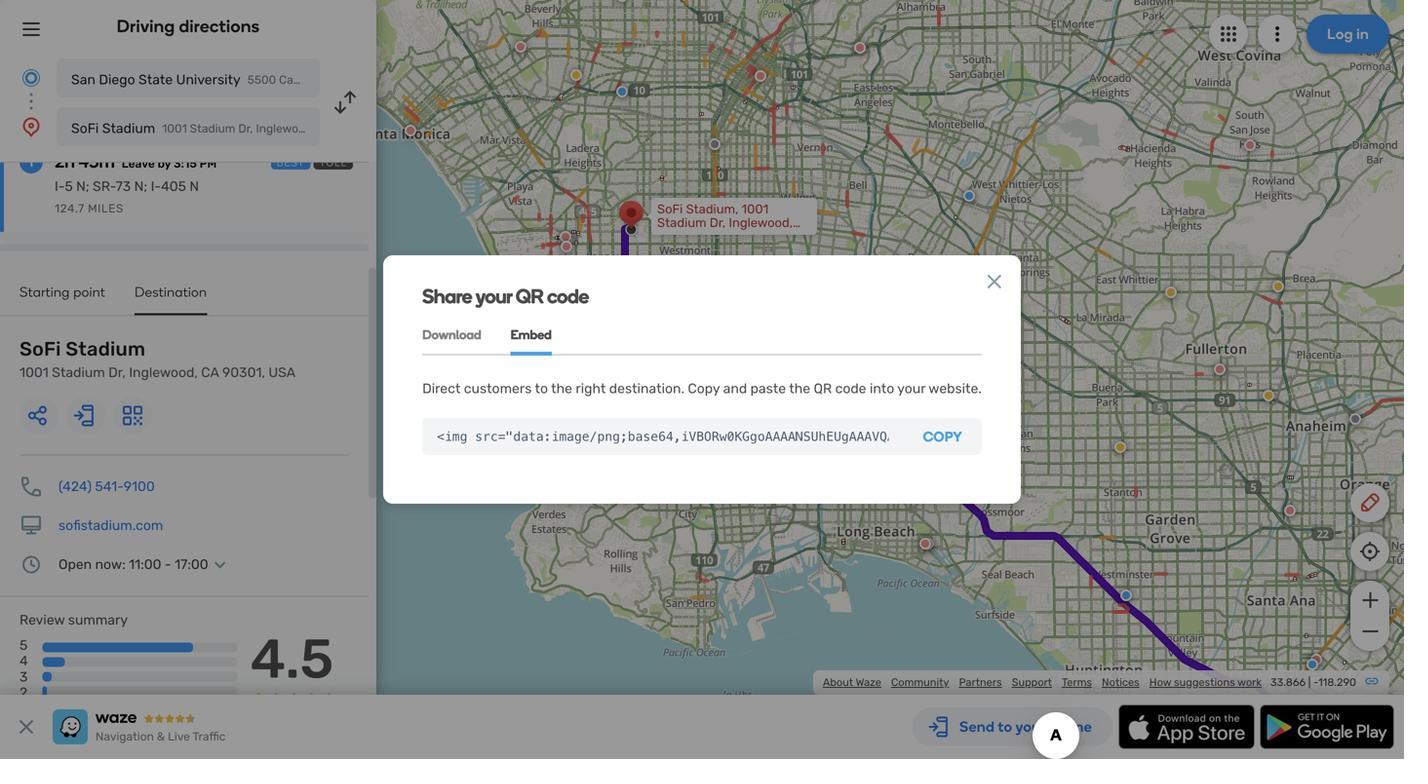 Task type: vqa. For each thing, say whether or not it's contained in the screenshot.
on
no



Task type: locate. For each thing, give the bounding box(es) containing it.
clock image
[[20, 553, 43, 577]]

sofi inside sofi stadium, 1001 stadium dr, inglewood, ca 90301, usa
[[657, 202, 683, 217]]

qr up embed
[[516, 285, 544, 308]]

current location image
[[20, 66, 43, 90]]

0 horizontal spatial ca
[[201, 365, 219, 381]]

chevron down image
[[208, 557, 232, 573]]

x image
[[983, 270, 1006, 294], [15, 716, 38, 739]]

usa
[[376, 122, 399, 136], [720, 229, 745, 244], [269, 365, 296, 381]]

1001 down the "starting point" button
[[20, 365, 49, 381]]

copy inside button
[[923, 429, 962, 445]]

1 vertical spatial copy
[[923, 429, 962, 445]]

sofi down the "starting point" button
[[20, 338, 61, 361]]

qr
[[516, 285, 544, 308], [814, 381, 832, 397]]

405
[[161, 178, 186, 195]]

1 horizontal spatial the
[[789, 381, 811, 397]]

0 horizontal spatial i-
[[55, 178, 65, 195]]

terms link
[[1062, 676, 1092, 690]]

dr,
[[238, 122, 253, 136], [710, 216, 726, 231], [108, 365, 126, 381]]

sofistadium.com link
[[59, 518, 163, 534]]

1 vertical spatial inglewood,
[[729, 216, 793, 231]]

how
[[1150, 676, 1172, 690]]

0 horizontal spatial dr,
[[108, 365, 126, 381]]

0 vertical spatial 5
[[65, 178, 73, 195]]

suggestions
[[1174, 676, 1235, 690]]

0 vertical spatial -
[[165, 557, 171, 573]]

0 vertical spatial ca
[[318, 122, 333, 136]]

0 horizontal spatial n;
[[76, 178, 89, 195]]

i- down by
[[151, 178, 161, 195]]

0 horizontal spatial 1001
[[20, 365, 49, 381]]

2 the from the left
[[789, 381, 811, 397]]

the
[[551, 381, 572, 397], [789, 381, 811, 397]]

0 vertical spatial inglewood,
[[256, 122, 315, 136]]

starting point
[[20, 284, 105, 300]]

None field
[[422, 418, 904, 455]]

about waze link
[[823, 676, 882, 690]]

1 vertical spatial x image
[[15, 716, 38, 739]]

1 horizontal spatial n;
[[134, 178, 147, 195]]

(424) 541-9100
[[59, 479, 155, 495]]

i- up the 124.7
[[55, 178, 65, 195]]

sofistadium.com
[[59, 518, 163, 534]]

directions
[[179, 16, 260, 37]]

5
[[65, 178, 73, 195], [20, 638, 28, 654]]

73
[[116, 178, 131, 195]]

sofi stadium, 1001 stadium dr, inglewood, ca 90301, usa
[[657, 202, 793, 244]]

point
[[73, 284, 105, 300]]

1 horizontal spatial i-
[[151, 178, 161, 195]]

1 vertical spatial 5
[[20, 638, 28, 654]]

0 horizontal spatial sofi
[[20, 338, 61, 361]]

i-5 n; sr-73 n; i-405 n 124.7 miles
[[55, 178, 199, 216]]

0 horizontal spatial copy
[[688, 381, 720, 397]]

computer image
[[20, 514, 43, 538]]

ca
[[318, 122, 333, 136], [657, 229, 674, 244], [201, 365, 219, 381]]

1001 up by
[[162, 122, 187, 136]]

541-
[[95, 479, 124, 495]]

traffic
[[193, 730, 226, 744]]

review
[[20, 612, 65, 629]]

the right paste
[[789, 381, 811, 397]]

1 vertical spatial 90301,
[[677, 229, 717, 244]]

1 horizontal spatial copy
[[923, 429, 962, 445]]

share your qr code
[[422, 285, 589, 308]]

community
[[891, 676, 949, 690]]

1 horizontal spatial -
[[1314, 676, 1319, 690]]

download link
[[422, 316, 481, 356]]

2 horizontal spatial usa
[[720, 229, 745, 244]]

san diego state university button
[[57, 59, 320, 98]]

0 vertical spatial dr,
[[238, 122, 253, 136]]

qr right paste
[[814, 381, 832, 397]]

sofi stadium 1001 stadium dr, inglewood, ca 90301, usa up pm
[[71, 120, 399, 137]]

i-
[[55, 178, 65, 195], [151, 178, 161, 195]]

5 up the 124.7
[[65, 178, 73, 195]]

san
[[71, 72, 95, 88]]

starting point button
[[20, 284, 105, 314]]

0 vertical spatial 1001
[[162, 122, 187, 136]]

2 horizontal spatial 1001
[[742, 202, 769, 217]]

2 horizontal spatial sofi
[[657, 202, 683, 217]]

2 horizontal spatial dr,
[[710, 216, 726, 231]]

1 vertical spatial sofi
[[657, 202, 683, 217]]

0 horizontal spatial your
[[476, 285, 512, 308]]

2 vertical spatial inglewood,
[[129, 365, 198, 381]]

1 vertical spatial 1001
[[742, 202, 769, 217]]

your
[[476, 285, 512, 308], [898, 381, 926, 397]]

the right to
[[551, 381, 572, 397]]

stadium inside sofi stadium, 1001 stadium dr, inglewood, ca 90301, usa
[[657, 216, 707, 231]]

1 horizontal spatial x image
[[983, 270, 1006, 294]]

1 vertical spatial dr,
[[710, 216, 726, 231]]

now:
[[95, 557, 126, 573]]

n; left sr-
[[76, 178, 89, 195]]

n
[[190, 178, 199, 195]]

n; right 73
[[134, 178, 147, 195]]

0 horizontal spatial inglewood,
[[129, 365, 198, 381]]

0 horizontal spatial 5
[[20, 638, 28, 654]]

0 vertical spatial code
[[547, 285, 589, 308]]

5 up 3
[[20, 638, 28, 654]]

about
[[823, 676, 853, 690]]

1 horizontal spatial sofi
[[71, 120, 99, 137]]

- right |
[[1314, 676, 1319, 690]]

sofi stadium 1001 stadium dr, inglewood, ca 90301, usa down destination button
[[20, 338, 296, 381]]

0 vertical spatial usa
[[376, 122, 399, 136]]

zoom in image
[[1358, 589, 1382, 612]]

1 vertical spatial ca
[[657, 229, 674, 244]]

code
[[547, 285, 589, 308], [835, 381, 867, 397]]

1001
[[162, 122, 187, 136], [742, 202, 769, 217], [20, 365, 49, 381]]

- right 11:00
[[165, 557, 171, 573]]

university
[[176, 72, 241, 88]]

sofi left stadium,
[[657, 202, 683, 217]]

destination
[[135, 284, 207, 300]]

share
[[422, 285, 472, 308]]

1 vertical spatial code
[[835, 381, 867, 397]]

2 vertical spatial sofi
[[20, 338, 61, 361]]

copy left and
[[688, 381, 720, 397]]

2 vertical spatial ca
[[201, 365, 219, 381]]

copy
[[688, 381, 720, 397], [923, 429, 962, 445]]

2 horizontal spatial ca
[[657, 229, 674, 244]]

sofi inside sofi stadium 1001 stadium dr, inglewood, ca 90301, usa
[[20, 338, 61, 361]]

2 vertical spatial usa
[[269, 365, 296, 381]]

0 horizontal spatial usa
[[269, 365, 296, 381]]

sr-
[[93, 178, 116, 195]]

1 the from the left
[[551, 381, 572, 397]]

0 vertical spatial qr
[[516, 285, 544, 308]]

0 horizontal spatial code
[[547, 285, 589, 308]]

sofi
[[71, 120, 99, 137], [657, 202, 683, 217], [20, 338, 61, 361]]

embed link
[[511, 316, 552, 356]]

partners
[[959, 676, 1002, 690]]

0 vertical spatial 90301,
[[336, 122, 373, 136]]

2 vertical spatial 1001
[[20, 365, 49, 381]]

to
[[535, 381, 548, 397]]

1 horizontal spatial 90301,
[[336, 122, 373, 136]]

1 horizontal spatial your
[[898, 381, 926, 397]]

code left into at the bottom right
[[835, 381, 867, 397]]

copy down the website. at the right of page
[[923, 429, 962, 445]]

1 horizontal spatial qr
[[814, 381, 832, 397]]

code up embed
[[547, 285, 589, 308]]

n;
[[76, 178, 89, 195], [134, 178, 147, 195]]

notices link
[[1102, 676, 1140, 690]]

5 inside "5 4 3 2"
[[20, 638, 28, 654]]

1 vertical spatial usa
[[720, 229, 745, 244]]

1 i- from the left
[[55, 178, 65, 195]]

1 horizontal spatial ca
[[318, 122, 333, 136]]

stadium
[[102, 120, 155, 137], [190, 122, 235, 136], [657, 216, 707, 231], [66, 338, 146, 361], [52, 365, 105, 381]]

0 horizontal spatial -
[[165, 557, 171, 573]]

driving
[[117, 16, 175, 37]]

direct
[[422, 381, 461, 397]]

2
[[20, 685, 28, 701]]

1001 right stadium,
[[742, 202, 769, 217]]

2 n; from the left
[[134, 178, 147, 195]]

0 horizontal spatial 90301,
[[222, 365, 265, 381]]

sofi stadium 1001 stadium dr, inglewood, ca 90301, usa
[[71, 120, 399, 137], [20, 338, 296, 381]]

2 horizontal spatial 90301,
[[677, 229, 717, 244]]

open now: 11:00 - 17:00
[[59, 557, 208, 573]]

1 horizontal spatial 5
[[65, 178, 73, 195]]

1 horizontal spatial usa
[[376, 122, 399, 136]]

&
[[157, 730, 165, 744]]

inglewood,
[[256, 122, 315, 136], [729, 216, 793, 231], [129, 365, 198, 381]]

2 horizontal spatial inglewood,
[[729, 216, 793, 231]]

0 horizontal spatial the
[[551, 381, 572, 397]]

sofi up 45m
[[71, 120, 99, 137]]

san diego state university
[[71, 72, 241, 88]]

90301,
[[336, 122, 373, 136], [677, 229, 717, 244], [222, 365, 265, 381]]

your right into at the bottom right
[[898, 381, 926, 397]]

1 horizontal spatial 1001
[[162, 122, 187, 136]]

destination.
[[609, 381, 685, 397]]

2 vertical spatial dr,
[[108, 365, 126, 381]]

your right share
[[476, 285, 512, 308]]

17:00
[[175, 557, 208, 573]]

0 vertical spatial your
[[476, 285, 512, 308]]

leave
[[122, 157, 155, 171]]



Task type: describe. For each thing, give the bounding box(es) containing it.
1 vertical spatial your
[[898, 381, 926, 397]]

location image
[[20, 115, 43, 138]]

best
[[277, 157, 305, 169]]

3
[[20, 669, 28, 685]]

1 horizontal spatial code
[[835, 381, 867, 397]]

support link
[[1012, 676, 1052, 690]]

and
[[723, 381, 747, 397]]

paste
[[751, 381, 786, 397]]

5 4 3 2
[[20, 638, 28, 701]]

into
[[870, 381, 895, 397]]

inglewood, inside sofi stadium, 1001 stadium dr, inglewood, ca 90301, usa
[[729, 216, 793, 231]]

1 horizontal spatial inglewood,
[[256, 122, 315, 136]]

pm
[[200, 157, 217, 171]]

driving directions
[[117, 16, 260, 37]]

summary
[[68, 612, 128, 629]]

open now: 11:00 - 17:00 button
[[59, 557, 232, 573]]

open
[[59, 557, 92, 573]]

review summary
[[20, 612, 128, 629]]

usa inside sofi stadium, 1001 stadium dr, inglewood, ca 90301, usa
[[720, 229, 745, 244]]

2h 45m leave by 3:15 pm
[[55, 151, 217, 172]]

miles
[[88, 202, 124, 216]]

how suggestions work link
[[1150, 676, 1262, 690]]

live
[[168, 730, 190, 744]]

link image
[[1364, 674, 1380, 690]]

2 i- from the left
[[151, 178, 161, 195]]

notices
[[1102, 676, 1140, 690]]

9100
[[124, 479, 155, 495]]

45m
[[79, 151, 115, 172]]

state
[[139, 72, 173, 88]]

2 vertical spatial 90301,
[[222, 365, 265, 381]]

navigation
[[96, 730, 154, 744]]

starting
[[20, 284, 70, 300]]

download
[[422, 327, 481, 343]]

0 horizontal spatial qr
[[516, 285, 544, 308]]

direct customers to the right destination. copy and paste the qr code into your website.
[[422, 381, 982, 397]]

2h
[[55, 151, 75, 172]]

stadium,
[[686, 202, 739, 217]]

dr, inside sofi stadium, 1001 stadium dr, inglewood, ca 90301, usa
[[710, 216, 726, 231]]

pencil image
[[1359, 492, 1382, 515]]

diego
[[99, 72, 135, 88]]

waze
[[856, 676, 882, 690]]

support
[[1012, 676, 1052, 690]]

partners link
[[959, 676, 1002, 690]]

right
[[576, 381, 606, 397]]

11:00
[[129, 557, 161, 573]]

3:15
[[174, 157, 197, 171]]

90301, inside sofi stadium, 1001 stadium dr, inglewood, ca 90301, usa
[[677, 229, 717, 244]]

about waze community partners support terms notices how suggestions work 33.866 | -118.290
[[823, 676, 1357, 690]]

zoom out image
[[1358, 620, 1382, 644]]

1001 inside sofi stadium, 1001 stadium dr, inglewood, ca 90301, usa
[[742, 202, 769, 217]]

by
[[158, 157, 171, 171]]

copy button
[[904, 418, 982, 455]]

1 vertical spatial sofi stadium 1001 stadium dr, inglewood, ca 90301, usa
[[20, 338, 296, 381]]

1 n; from the left
[[76, 178, 89, 195]]

4.5
[[250, 627, 334, 692]]

(424)
[[59, 479, 92, 495]]

0 vertical spatial copy
[[688, 381, 720, 397]]

124.7
[[55, 202, 85, 216]]

0 horizontal spatial x image
[[15, 716, 38, 739]]

33.866
[[1271, 676, 1306, 690]]

work
[[1238, 676, 1262, 690]]

community link
[[891, 676, 949, 690]]

1 vertical spatial qr
[[814, 381, 832, 397]]

0 vertical spatial x image
[[983, 270, 1006, 294]]

|
[[1309, 676, 1311, 690]]

terms
[[1062, 676, 1092, 690]]

navigation & live traffic
[[96, 730, 226, 744]]

call image
[[20, 475, 43, 499]]

website.
[[929, 381, 982, 397]]

embed
[[511, 327, 552, 343]]

1 vertical spatial -
[[1314, 676, 1319, 690]]

1
[[29, 154, 33, 170]]

4
[[20, 654, 28, 670]]

118.290
[[1319, 676, 1357, 690]]

destination button
[[135, 284, 207, 315]]

(424) 541-9100 link
[[59, 479, 155, 495]]

toll
[[320, 157, 347, 169]]

1 horizontal spatial dr,
[[238, 122, 253, 136]]

0 vertical spatial sofi stadium 1001 stadium dr, inglewood, ca 90301, usa
[[71, 120, 399, 137]]

0 vertical spatial sofi
[[71, 120, 99, 137]]

5 inside i-5 n; sr-73 n; i-405 n 124.7 miles
[[65, 178, 73, 195]]

customers
[[464, 381, 532, 397]]

ca inside sofi stadium, 1001 stadium dr, inglewood, ca 90301, usa
[[657, 229, 674, 244]]



